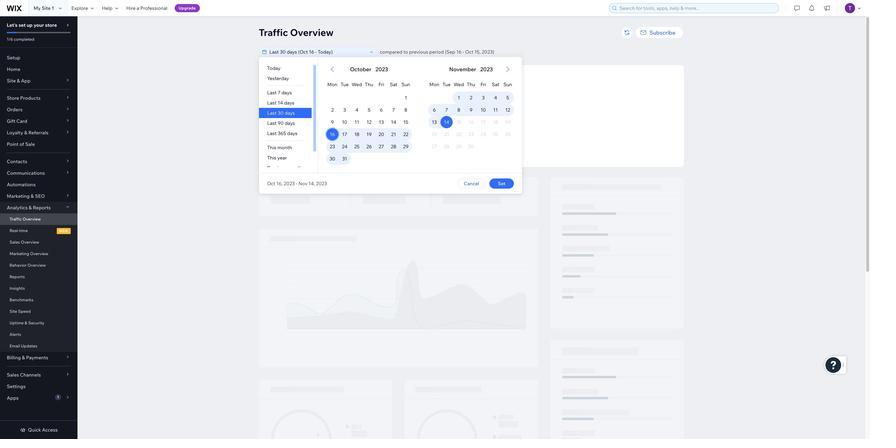 Task type: describe. For each thing, give the bounding box(es) containing it.
sales channels button
[[0, 370, 78, 381]]

contacts
[[7, 159, 27, 165]]

real-time
[[10, 228, 28, 234]]

& for uptime
[[25, 321, 27, 326]]

0 vertical spatial 4
[[494, 95, 497, 101]]

24
[[342, 144, 347, 150]]

1 6 from the left
[[380, 107, 383, 113]]

0 vertical spatial traffic overview
[[259, 27, 334, 38]]

uptime & security link
[[0, 318, 78, 329]]

0 vertical spatial to
[[404, 49, 408, 55]]

your inside the not enough traffic you'll get an overview once your site has more traffic.
[[473, 127, 482, 132]]

subscribe button
[[635, 27, 684, 39]]

sales overview link
[[0, 237, 78, 249]]

you'll
[[422, 127, 431, 132]]

communications button
[[0, 168, 78, 179]]

alert containing october
[[348, 65, 390, 73]]

sale
[[25, 141, 35, 148]]

14 inside cell
[[444, 119, 449, 125]]

a for marketing
[[458, 149, 460, 154]]

expert
[[481, 149, 494, 154]]

1 vertical spatial 30
[[329, 156, 335, 162]]

hire a marketing expert
[[449, 149, 494, 154]]

marketing & seo button
[[0, 191, 78, 202]]

automations link
[[0, 179, 78, 191]]

benchmarks
[[10, 298, 33, 303]]

monday, october 16, 2023 cell
[[326, 129, 338, 141]]

tue for 3
[[341, 82, 349, 88]]

not
[[450, 119, 459, 125]]

site for site & app
[[7, 78, 16, 84]]

1/6
[[7, 37, 13, 42]]

Search for tools, apps, help & more... field
[[618, 3, 777, 13]]

2 8 from the left
[[457, 107, 460, 113]]

enough
[[460, 119, 477, 125]]

1 13 from the left
[[379, 119, 384, 125]]

0 vertical spatial site
[[42, 5, 51, 11]]

home link
[[0, 64, 78, 75]]

1 right my
[[52, 5, 54, 11]]

1 horizontal spatial oct
[[465, 49, 474, 55]]

uptime & security
[[10, 321, 44, 326]]

21
[[391, 132, 396, 138]]

& for analytics
[[29, 205, 32, 211]]

month for previous month
[[287, 165, 302, 171]]

billing & payments
[[7, 355, 48, 361]]

14,
[[308, 181, 315, 187]]

how
[[454, 139, 462, 144]]

overview
[[445, 127, 462, 132]]

row containing 30
[[326, 153, 412, 165]]

cancel button
[[458, 179, 485, 189]]

reports inside "popup button"
[[33, 205, 51, 211]]

home
[[7, 66, 20, 72]]

31
[[342, 156, 347, 162]]

behavior
[[10, 263, 27, 268]]

& for loyalty
[[24, 130, 27, 136]]

90
[[278, 120, 284, 126]]

store
[[45, 22, 57, 28]]

card
[[16, 118, 27, 124]]

real-
[[10, 228, 19, 234]]

gift card button
[[0, 116, 78, 127]]

30 inside "list box"
[[278, 110, 283, 116]]

last 14 days
[[267, 100, 294, 106]]

2023 right the 16,
[[284, 181, 295, 187]]

orders
[[7, 107, 23, 113]]

contacts button
[[0, 156, 78, 168]]

17
[[342, 132, 347, 138]]

behavior overview
[[10, 263, 46, 268]]

15,
[[475, 49, 481, 55]]

0 vertical spatial 5
[[506, 95, 509, 101]]

marketing
[[461, 149, 480, 154]]

25
[[354, 144, 359, 150]]

gift card
[[7, 118, 27, 124]]

last 365 days
[[267, 131, 297, 137]]

1 vertical spatial traffic
[[489, 139, 500, 144]]

1 horizontal spatial 10
[[481, 107, 486, 113]]

behavior overview link
[[0, 260, 78, 272]]

0 horizontal spatial -
[[296, 181, 297, 187]]

days for last 30 days
[[284, 110, 295, 116]]

0 horizontal spatial 3
[[343, 107, 346, 113]]

1 vertical spatial 10
[[342, 119, 347, 125]]

uptime
[[10, 321, 24, 326]]

insights
[[10, 286, 25, 291]]

let's
[[7, 22, 18, 28]]

loyalty
[[7, 130, 23, 136]]

marketing & seo
[[7, 193, 45, 200]]

2023 down compared at the top
[[375, 66, 388, 73]]

loyalty & referrals button
[[0, 127, 78, 139]]

fri for 6
[[378, 82, 384, 88]]

1 horizontal spatial 16
[[457, 49, 462, 55]]

sales overview
[[10, 240, 39, 245]]

16,
[[276, 181, 283, 187]]

18
[[354, 132, 359, 138]]

store products
[[7, 95, 41, 101]]

1 horizontal spatial 7
[[392, 107, 395, 113]]

23
[[330, 144, 335, 150]]

quick
[[28, 428, 41, 434]]

seo
[[35, 193, 45, 200]]

this for this month
[[267, 145, 276, 151]]

setup
[[7, 55, 20, 61]]

professional
[[140, 5, 167, 11]]

0 horizontal spatial 12
[[367, 119, 371, 125]]

compared
[[380, 49, 403, 55]]

today
[[267, 65, 280, 71]]

0 horizontal spatial oct
[[267, 181, 275, 187]]

marketing overview link
[[0, 249, 78, 260]]

1 inside sidebar "element"
[[57, 396, 59, 400]]

has
[[491, 127, 497, 132]]

tuesday, november 14, 2023 cell
[[440, 116, 453, 129]]

this for this year
[[267, 155, 276, 161]]

boost
[[468, 139, 479, 144]]

1 8 from the left
[[404, 107, 407, 113]]

hire for hire a professional
[[126, 5, 136, 11]]

more
[[498, 127, 508, 132]]

2023)
[[482, 49, 494, 55]]

billing
[[7, 355, 21, 361]]

list box containing today
[[259, 63, 318, 173]]

overview for sales overview link
[[21, 240, 39, 245]]

0 vertical spatial traffic
[[259, 27, 288, 38]]

2 horizontal spatial 7
[[445, 107, 448, 113]]

orders button
[[0, 104, 78, 116]]

thu for 5
[[365, 82, 373, 88]]

alerts
[[10, 333, 21, 338]]

26
[[366, 144, 372, 150]]

benchmarks link
[[0, 295, 78, 306]]

overview for behavior overview "link"
[[28, 263, 46, 268]]

& for marketing
[[31, 193, 34, 200]]

billing & payments button
[[0, 353, 78, 364]]

communications
[[7, 170, 45, 176]]

sidebar element
[[0, 16, 78, 440]]

learn how to boost your traffic
[[442, 139, 500, 144]]

settings link
[[0, 381, 78, 393]]

compared to previous period (sep 16 - oct 15, 2023)
[[380, 49, 494, 55]]

hire for hire a marketing expert
[[449, 149, 457, 154]]

upgrade
[[179, 5, 196, 11]]

loyalty & referrals
[[7, 130, 48, 136]]

row containing 16
[[326, 129, 412, 141]]

sat for 11
[[492, 82, 499, 88]]



Task type: vqa. For each thing, say whether or not it's contained in the screenshot.
point of sale LINK
yes



Task type: locate. For each thing, give the bounding box(es) containing it.
& right the billing
[[22, 355, 25, 361]]

0 horizontal spatial sun
[[401, 82, 410, 88]]

8 up 15
[[404, 107, 407, 113]]

& for site
[[17, 78, 20, 84]]

last for last 365 days
[[267, 131, 277, 137]]

wed down november
[[454, 82, 464, 88]]

alert containing november
[[447, 65, 495, 73]]

0 vertical spatial 30
[[278, 110, 283, 116]]

1 vertical spatial month
[[287, 165, 302, 171]]

1 horizontal spatial 9
[[470, 107, 473, 113]]

reports link
[[0, 272, 78, 283]]

a down the how
[[458, 149, 460, 154]]

traffic
[[478, 119, 492, 125], [489, 139, 500, 144]]

8 up not
[[457, 107, 460, 113]]

wed for 4
[[352, 82, 362, 88]]

0 vertical spatial 3
[[482, 95, 485, 101]]

subscribe
[[650, 29, 676, 36]]

hire a professional
[[126, 5, 167, 11]]

last down last 14 days
[[267, 110, 277, 116]]

1 vertical spatial 12
[[367, 119, 371, 125]]

5 last from the top
[[267, 131, 277, 137]]

0 horizontal spatial mon tue wed thu
[[327, 82, 373, 88]]

days for last 90 days
[[285, 120, 295, 126]]

1 horizontal spatial hire
[[449, 149, 457, 154]]

13 up get
[[432, 119, 437, 125]]

0 vertical spatial this
[[267, 145, 276, 151]]

traffic down has
[[489, 139, 500, 144]]

1 thu from the left
[[365, 82, 373, 88]]

alerts link
[[0, 329, 78, 341]]

0 horizontal spatial fri
[[378, 82, 384, 88]]

reports
[[33, 205, 51, 211], [10, 275, 25, 280]]

1 vertical spatial marketing
[[10, 252, 29, 257]]

last left the 365 at the top
[[267, 131, 277, 137]]

1 vertical spatial 11
[[355, 119, 359, 125]]

2 wed from the left
[[454, 82, 464, 88]]

wed down october
[[352, 82, 362, 88]]

get
[[432, 127, 439, 132]]

month
[[277, 145, 292, 151], [287, 165, 302, 171]]

0 vertical spatial traffic
[[478, 119, 492, 125]]

2 tue from the left
[[443, 82, 451, 88]]

1 horizontal spatial 12
[[505, 107, 510, 113]]

this year
[[267, 155, 287, 161]]

1 vertical spatial 4
[[355, 107, 358, 113]]

row containing 2
[[326, 104, 412, 116]]

hire right 'help' button
[[126, 5, 136, 11]]

row containing 6
[[428, 104, 514, 116]]

16 right the (sep
[[457, 49, 462, 55]]

10 up 17
[[342, 119, 347, 125]]

2 up monday, october 16, 2023 cell
[[331, 107, 334, 113]]

nov
[[298, 181, 307, 187]]

a left professional
[[137, 5, 139, 11]]

row containing 9
[[326, 116, 412, 129]]

1 horizontal spatial 8
[[457, 107, 460, 113]]

row containing 13
[[428, 116, 514, 129]]

2 6 from the left
[[433, 107, 436, 113]]

row
[[326, 75, 412, 92], [428, 75, 514, 92], [428, 92, 514, 104], [326, 104, 412, 116], [428, 104, 514, 116], [326, 116, 412, 129], [428, 116, 514, 129], [326, 129, 412, 141], [428, 129, 514, 141], [326, 141, 412, 153], [428, 141, 514, 153], [326, 153, 412, 165]]

5 up "more"
[[506, 95, 509, 101]]

1 vertical spatial 5
[[368, 107, 370, 113]]

2 grid from the left
[[420, 57, 522, 173]]

1 horizontal spatial traffic
[[259, 27, 288, 38]]

site speed link
[[0, 306, 78, 318]]

0 horizontal spatial reports
[[10, 275, 25, 280]]

last for last 7 days
[[267, 90, 277, 96]]

traffic inside sidebar "element"
[[10, 217, 22, 222]]

reports down the seo
[[33, 205, 51, 211]]

grid containing october
[[318, 57, 420, 173]]

9 up monday, october 16, 2023 cell
[[331, 119, 334, 125]]

sun for 8
[[401, 82, 410, 88]]

14 left not
[[444, 119, 449, 125]]

22
[[403, 132, 408, 138]]

0 horizontal spatial 16
[[330, 132, 335, 138]]

setup link
[[0, 52, 78, 64]]

a
[[137, 5, 139, 11], [458, 149, 460, 154]]

7 inside "list box"
[[278, 90, 280, 96]]

list box
[[259, 63, 318, 173]]

6
[[380, 107, 383, 113], [433, 107, 436, 113]]

sat down 2023)
[[492, 82, 499, 88]]

1 horizontal spatial fri
[[480, 82, 486, 88]]

my
[[34, 5, 41, 11]]

28
[[391, 144, 396, 150]]

site & app
[[7, 78, 30, 84]]

thu down november
[[467, 82, 475, 88]]

oct left the 16,
[[267, 181, 275, 187]]

& left the seo
[[31, 193, 34, 200]]

row containing 1
[[428, 92, 514, 104]]

12 up "more"
[[505, 107, 510, 113]]

1 horizontal spatial 14
[[391, 119, 396, 125]]

3 last from the top
[[267, 110, 277, 116]]

year
[[277, 155, 287, 161]]

1 row group from the left
[[318, 92, 420, 173]]

1 vertical spatial hire
[[449, 149, 457, 154]]

help
[[102, 5, 112, 11]]

site down home
[[7, 78, 16, 84]]

fri
[[378, 82, 384, 88], [480, 82, 486, 88]]

4 up has
[[494, 95, 497, 101]]

your right the up
[[34, 22, 44, 28]]

yesterday
[[267, 75, 289, 82]]

days right 90
[[285, 120, 295, 126]]

month up oct 16, 2023 - nov 14, 2023 in the left of the page
[[287, 165, 302, 171]]

traffic inside the not enough traffic you'll get an overview once your site has more traffic.
[[478, 119, 492, 125]]

2 sat from the left
[[492, 82, 499, 88]]

alert down compared at the top
[[348, 65, 390, 73]]

settings
[[7, 384, 26, 390]]

0 vertical spatial marketing
[[7, 193, 30, 200]]

last
[[267, 90, 277, 96], [267, 100, 277, 106], [267, 110, 277, 116], [267, 120, 277, 126], [267, 131, 277, 137]]

1 vertical spatial a
[[458, 149, 460, 154]]

2 up the enough
[[470, 95, 472, 101]]

0 horizontal spatial mon
[[327, 82, 337, 88]]

grid
[[318, 57, 420, 173], [420, 57, 522, 173]]

1 horizontal spatial 4
[[494, 95, 497, 101]]

& right uptime
[[25, 321, 27, 326]]

last left 90
[[267, 120, 277, 126]]

sales inside sales channels popup button
[[7, 373, 19, 379]]

overview for traffic overview link
[[23, 217, 41, 222]]

None field
[[267, 47, 367, 57]]

days up last 90 days
[[284, 110, 295, 116]]

0 horizontal spatial thu
[[365, 82, 373, 88]]

thu
[[365, 82, 373, 88], [467, 82, 475, 88]]

sales for sales overview
[[10, 240, 20, 245]]

2 thu from the left
[[467, 82, 475, 88]]

last 30 days
[[267, 110, 295, 116]]

1 vertical spatial -
[[296, 181, 297, 187]]

analytics & reports
[[7, 205, 51, 211]]

marketing
[[7, 193, 30, 200], [10, 252, 29, 257]]

5 up 19
[[368, 107, 370, 113]]

days for last 14 days
[[284, 100, 294, 106]]

0 horizontal spatial traffic overview
[[10, 217, 41, 222]]

1 vertical spatial this
[[267, 155, 276, 161]]

1 horizontal spatial 13
[[432, 119, 437, 125]]

0 vertical spatial 10
[[481, 107, 486, 113]]

oct left 15,
[[465, 49, 474, 55]]

& inside popup button
[[17, 78, 20, 84]]

traffic overview
[[259, 27, 334, 38], [10, 217, 41, 222]]

0 horizontal spatial 10
[[342, 119, 347, 125]]

marketing up behavior on the left bottom
[[10, 252, 29, 257]]

oct 16, 2023 - nov 14, 2023
[[267, 181, 327, 187]]

0 vertical spatial month
[[277, 145, 292, 151]]

2 mon from the left
[[429, 82, 439, 88]]

1 horizontal spatial thu
[[467, 82, 475, 88]]

1 horizontal spatial 2
[[470, 95, 472, 101]]

- right the (sep
[[463, 49, 464, 55]]

0 vertical spatial hire
[[126, 5, 136, 11]]

hire inside 'link'
[[449, 149, 457, 154]]

marketing inside dropdown button
[[7, 193, 30, 200]]

sat for 7
[[390, 82, 397, 88]]

sun for 12
[[503, 82, 512, 88]]

previous month
[[267, 165, 302, 171]]

0 horizontal spatial sat
[[390, 82, 397, 88]]

site inside popup button
[[7, 78, 16, 84]]

1 vertical spatial 3
[[343, 107, 346, 113]]

overview inside "link"
[[28, 263, 46, 268]]

14
[[278, 100, 283, 106], [391, 119, 396, 125], [444, 119, 449, 125]]

hire down the how
[[449, 149, 457, 154]]

access
[[42, 428, 58, 434]]

mon for 6
[[429, 82, 439, 88]]

marketing for marketing & seo
[[7, 193, 30, 200]]

your left "site"
[[473, 127, 482, 132]]

1 last from the top
[[267, 90, 277, 96]]

14 up last 30 days
[[278, 100, 283, 106]]

29
[[403, 144, 409, 150]]

channels
[[20, 373, 41, 379]]

1 horizontal spatial 6
[[433, 107, 436, 113]]

9
[[470, 107, 473, 113], [331, 119, 334, 125]]

1 this from the top
[[267, 145, 276, 151]]

reports up insights
[[10, 275, 25, 280]]

0 horizontal spatial to
[[404, 49, 408, 55]]

3 up 17
[[343, 107, 346, 113]]

explore
[[71, 5, 88, 11]]

0 horizontal spatial 7
[[278, 90, 280, 96]]

10 up the not enough traffic you'll get an overview once your site has more traffic.
[[481, 107, 486, 113]]

0 horizontal spatial 14
[[278, 100, 283, 106]]

mon for 2
[[327, 82, 337, 88]]

0 vertical spatial 2
[[470, 95, 472, 101]]

0 horizontal spatial hire
[[126, 5, 136, 11]]

7 up the tuesday, november 14, 2023 cell
[[445, 107, 448, 113]]

1 vertical spatial reports
[[10, 275, 25, 280]]

2 last from the top
[[267, 100, 277, 106]]

this up this year
[[267, 145, 276, 151]]

app
[[21, 78, 30, 84]]

1 sun from the left
[[401, 82, 410, 88]]

site for site speed
[[10, 309, 17, 314]]

store products button
[[0, 92, 78, 104]]

2 fri from the left
[[480, 82, 486, 88]]

2023 right 14,
[[316, 181, 327, 187]]

thu down october
[[365, 82, 373, 88]]

2 vertical spatial site
[[10, 309, 17, 314]]

to left previous
[[404, 49, 408, 55]]

month up year
[[277, 145, 292, 151]]

& down marketing & seo
[[29, 205, 32, 211]]

gift
[[7, 118, 15, 124]]

november
[[449, 66, 476, 73]]

your right the boost
[[480, 139, 488, 144]]

0 horizontal spatial 5
[[368, 107, 370, 113]]

mon tue wed thu for 3
[[327, 82, 373, 88]]

last 7 days
[[267, 90, 292, 96]]

9 up the enough
[[470, 107, 473, 113]]

let's set up your store
[[7, 22, 57, 28]]

7 up last 14 days
[[278, 90, 280, 96]]

completed
[[14, 37, 34, 42]]

1 horizontal spatial mon tue wed thu
[[429, 82, 475, 88]]

1 horizontal spatial sun
[[503, 82, 512, 88]]

point
[[7, 141, 18, 148]]

apps
[[7, 396, 19, 402]]

to right the how
[[463, 139, 467, 144]]

- left nov on the left top of the page
[[296, 181, 297, 187]]

days right the 365 at the top
[[287, 131, 297, 137]]

1 up 15
[[405, 95, 407, 101]]

1 horizontal spatial wed
[[454, 82, 464, 88]]

1 vertical spatial traffic
[[10, 217, 22, 222]]

once
[[463, 127, 473, 132]]

days for last 7 days
[[281, 90, 292, 96]]

12 up 19
[[367, 119, 371, 125]]

a inside 'link'
[[458, 149, 460, 154]]

1 mon tue wed thu from the left
[[327, 82, 373, 88]]

reports inside 'link'
[[10, 275, 25, 280]]

1 vertical spatial 2
[[331, 107, 334, 113]]

sat down compared at the top
[[390, 82, 397, 88]]

& right loyalty at the top
[[24, 130, 27, 136]]

0 vertical spatial 12
[[505, 107, 510, 113]]

1 fri from the left
[[378, 82, 384, 88]]

row containing 23
[[326, 141, 412, 153]]

3 up the not enough traffic you'll get an overview once your site has more traffic.
[[482, 95, 485, 101]]

2 alert from the left
[[447, 65, 495, 73]]

site
[[42, 5, 51, 11], [7, 78, 16, 84], [10, 309, 17, 314]]

point of sale link
[[0, 139, 78, 150]]

mon tue wed thu
[[327, 82, 373, 88], [429, 82, 475, 88]]

site & app button
[[0, 75, 78, 87]]

alert down 15,
[[447, 65, 495, 73]]

11 up "18"
[[355, 119, 359, 125]]

1 horizontal spatial sat
[[492, 82, 499, 88]]

this month
[[267, 145, 292, 151]]

1 vertical spatial site
[[7, 78, 16, 84]]

this left year
[[267, 155, 276, 161]]

15
[[403, 119, 408, 125]]

2 row group from the left
[[420, 92, 522, 173]]

1 tue from the left
[[341, 82, 349, 88]]

quick access button
[[20, 428, 58, 434]]

1 alert from the left
[[348, 65, 390, 73]]

16 left 17
[[330, 132, 335, 138]]

insights link
[[0, 283, 78, 295]]

1 horizontal spatial 5
[[506, 95, 509, 101]]

1 horizontal spatial to
[[463, 139, 467, 144]]

0 horizontal spatial traffic
[[10, 217, 22, 222]]

not enough traffic you'll get an overview once your site has more traffic.
[[422, 119, 521, 132]]

2 horizontal spatial 14
[[444, 119, 449, 125]]

1 down settings link
[[57, 396, 59, 400]]

0 vertical spatial 16
[[457, 49, 462, 55]]

month for this month
[[277, 145, 292, 151]]

previous
[[267, 165, 286, 171]]

1 horizontal spatial reports
[[33, 205, 51, 211]]

last 90 days
[[267, 120, 295, 126]]

tue for 7
[[443, 82, 451, 88]]

1 horizontal spatial 3
[[482, 95, 485, 101]]

your inside sidebar "element"
[[34, 22, 44, 28]]

2023 down 2023)
[[480, 66, 493, 73]]

sales for sales channels
[[7, 373, 19, 379]]

2023
[[375, 66, 388, 73], [480, 66, 493, 73], [284, 181, 295, 187], [316, 181, 327, 187]]

0 vertical spatial a
[[137, 5, 139, 11]]

1 mon from the left
[[327, 82, 337, 88]]

learn how to boost your traffic link
[[442, 138, 500, 144]]

days up last 30 days
[[284, 100, 294, 106]]

hire
[[126, 5, 136, 11], [449, 149, 457, 154]]

11 up has
[[493, 107, 498, 113]]

time
[[19, 228, 28, 234]]

traffic up "site"
[[478, 119, 492, 125]]

1 sat from the left
[[390, 82, 397, 88]]

site right my
[[42, 5, 51, 11]]

up
[[27, 22, 33, 28]]

0 horizontal spatial 9
[[331, 119, 334, 125]]

last down last 7 days
[[267, 100, 277, 106]]

& left app
[[17, 78, 20, 84]]

row group
[[318, 92, 420, 173], [420, 92, 522, 173]]

last for last 90 days
[[267, 120, 277, 126]]

set button
[[489, 179, 514, 189]]

0 horizontal spatial 11
[[355, 119, 359, 125]]

last up last 14 days
[[267, 90, 277, 96]]

marketing up analytics
[[7, 193, 30, 200]]

a for professional
[[137, 5, 139, 11]]

20
[[378, 132, 384, 138]]

0 vertical spatial reports
[[33, 205, 51, 211]]

2 13 from the left
[[432, 119, 437, 125]]

grid containing november
[[420, 57, 522, 173]]

site left speed at bottom
[[10, 309, 17, 314]]

alert
[[348, 65, 390, 73], [447, 65, 495, 73]]

help button
[[98, 0, 122, 16]]

sales inside sales overview link
[[10, 240, 20, 245]]

payments
[[26, 355, 48, 361]]

0 vertical spatial oct
[[465, 49, 474, 55]]

0 horizontal spatial 2
[[331, 107, 334, 113]]

1
[[52, 5, 54, 11], [405, 95, 407, 101], [458, 95, 460, 101], [57, 396, 59, 400]]

1 horizontal spatial -
[[463, 49, 464, 55]]

13 up '20'
[[379, 119, 384, 125]]

0 horizontal spatial tue
[[341, 82, 349, 88]]

sat
[[390, 82, 397, 88], [492, 82, 499, 88]]

days for last 365 days
[[287, 131, 297, 137]]

0 vertical spatial -
[[463, 49, 464, 55]]

mon
[[327, 82, 337, 88], [429, 82, 439, 88]]

16
[[457, 49, 462, 55], [330, 132, 335, 138]]

4 up "18"
[[355, 107, 358, 113]]

1 vertical spatial your
[[473, 127, 482, 132]]

2 mon tue wed thu from the left
[[429, 82, 475, 88]]

(sep
[[445, 49, 455, 55]]

1 horizontal spatial 30
[[329, 156, 335, 162]]

14 inside "list box"
[[278, 100, 283, 106]]

1 up not
[[458, 95, 460, 101]]

mon tue wed thu for 7
[[429, 82, 475, 88]]

1 horizontal spatial a
[[458, 149, 460, 154]]

fri for 10
[[480, 82, 486, 88]]

traffic
[[259, 27, 288, 38], [10, 217, 22, 222]]

0 horizontal spatial alert
[[348, 65, 390, 73]]

30 down "23"
[[329, 156, 335, 162]]

1 vertical spatial traffic overview
[[10, 217, 41, 222]]

0 horizontal spatial 13
[[379, 119, 384, 125]]

1 horizontal spatial mon
[[429, 82, 439, 88]]

2 vertical spatial your
[[480, 139, 488, 144]]

& for billing
[[22, 355, 25, 361]]

3
[[482, 95, 485, 101], [343, 107, 346, 113]]

page skeleton image
[[259, 177, 684, 440]]

new
[[59, 229, 68, 234]]

30 up 90
[[278, 110, 283, 116]]

1 horizontal spatial 11
[[493, 107, 498, 113]]

email
[[10, 344, 20, 349]]

14 left 15
[[391, 119, 396, 125]]

thu for 9
[[467, 82, 475, 88]]

marketing for marketing overview
[[10, 252, 29, 257]]

overview for marketing overview link
[[30, 252, 48, 257]]

2 sun from the left
[[503, 82, 512, 88]]

marketing overview
[[10, 252, 48, 257]]

1 wed from the left
[[352, 82, 362, 88]]

site speed
[[10, 309, 31, 314]]

sales channels
[[7, 373, 41, 379]]

your
[[34, 22, 44, 28], [473, 127, 482, 132], [480, 139, 488, 144]]

october
[[350, 66, 371, 73]]

sales down real-
[[10, 240, 20, 245]]

0 vertical spatial sales
[[10, 240, 20, 245]]

1 grid from the left
[[318, 57, 420, 173]]

2 this from the top
[[267, 155, 276, 161]]

wed for 8
[[454, 82, 464, 88]]

6 up get
[[433, 107, 436, 113]]

days up last 14 days
[[281, 90, 292, 96]]

last for last 14 days
[[267, 100, 277, 106]]

mon tue wed thu down october
[[327, 82, 373, 88]]

7 up 21
[[392, 107, 395, 113]]

last for last 30 days
[[267, 110, 277, 116]]

mon tue wed thu down november
[[429, 82, 475, 88]]

6 up '20'
[[380, 107, 383, 113]]

& inside "popup button"
[[29, 205, 32, 211]]

traffic overview inside sidebar "element"
[[10, 217, 41, 222]]

automations
[[7, 182, 36, 188]]

0 horizontal spatial 8
[[404, 107, 407, 113]]

1 vertical spatial 16
[[330, 132, 335, 138]]

1 vertical spatial 9
[[331, 119, 334, 125]]

sales up settings at the bottom left of page
[[7, 373, 19, 379]]

4 last from the top
[[267, 120, 277, 126]]

16 inside cell
[[330, 132, 335, 138]]

0 horizontal spatial 4
[[355, 107, 358, 113]]



